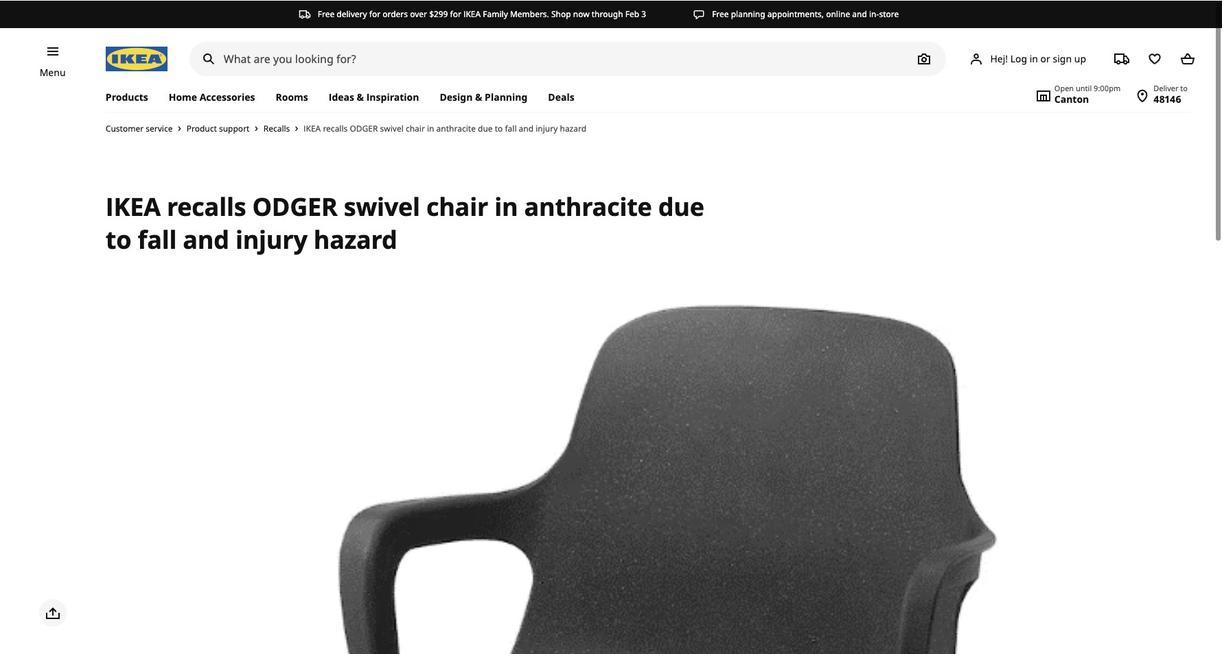 Task type: locate. For each thing, give the bounding box(es) containing it.
ikea recalls odger swivel chair in anthracite due to fall and injury hazard
[[304, 122, 586, 134], [106, 189, 704, 256]]

0 horizontal spatial in
[[427, 122, 434, 134]]

ideas
[[329, 90, 354, 103]]

home
[[169, 90, 197, 103]]

1 vertical spatial injury
[[235, 222, 307, 256]]

&
[[357, 90, 364, 103], [475, 90, 482, 103]]

0 vertical spatial hazard
[[560, 122, 586, 134]]

& for design
[[475, 90, 482, 103]]

0 vertical spatial due
[[478, 122, 493, 134]]

free planning appointments, online and in-store link
[[693, 8, 899, 20]]

& inside ideas & inspiration link
[[357, 90, 364, 103]]

members.
[[510, 8, 549, 19]]

open until 9:00pm canton
[[1054, 82, 1121, 105]]

2 horizontal spatial to
[[1180, 82, 1188, 93]]

odger
[[350, 122, 378, 134], [252, 189, 338, 223]]

deliver to 48146
[[1154, 82, 1188, 105]]

support
[[219, 122, 250, 134]]

over
[[410, 8, 427, 19]]

family
[[483, 8, 508, 19]]

0 vertical spatial odger
[[350, 122, 378, 134]]

0 horizontal spatial to
[[106, 222, 131, 256]]

canton
[[1054, 92, 1089, 105]]

customer
[[106, 122, 144, 134]]

1 vertical spatial fall
[[138, 222, 177, 256]]

anthracite
[[436, 122, 476, 134], [524, 189, 652, 223]]

& inside the design & planning link
[[475, 90, 482, 103]]

0 vertical spatial anthracite
[[436, 122, 476, 134]]

in-
[[869, 8, 879, 19]]

1 horizontal spatial recalls
[[323, 122, 348, 134]]

swivel
[[380, 122, 404, 134], [344, 189, 420, 223]]

1 vertical spatial ikea
[[304, 122, 321, 134]]

home accessories
[[169, 90, 255, 103]]

0 horizontal spatial fall
[[138, 222, 177, 256]]

1 free from the left
[[318, 8, 335, 19]]

recalls
[[323, 122, 348, 134], [167, 189, 246, 223]]

1 vertical spatial odger
[[252, 189, 338, 223]]

up
[[1074, 51, 1086, 64]]

1 horizontal spatial to
[[495, 122, 503, 134]]

1 horizontal spatial and
[[519, 122, 534, 134]]

deals
[[548, 90, 574, 103]]

for
[[369, 8, 380, 19], [450, 8, 461, 19]]

2 horizontal spatial ikea
[[463, 8, 481, 19]]

free for free delivery for orders over $299 for ikea family members. shop now through feb 3
[[318, 8, 335, 19]]

recalls
[[263, 122, 290, 134]]

1 horizontal spatial &
[[475, 90, 482, 103]]

planning
[[731, 8, 765, 19]]

2 for from the left
[[450, 8, 461, 19]]

0 horizontal spatial injury
[[235, 222, 307, 256]]

fall
[[505, 122, 517, 134], [138, 222, 177, 256]]

rooms link
[[265, 82, 318, 111]]

0 horizontal spatial for
[[369, 8, 380, 19]]

hej!
[[990, 51, 1008, 64]]

2 & from the left
[[475, 90, 482, 103]]

free left the delivery
[[318, 8, 335, 19]]

free planning appointments, online and in-store
[[712, 8, 899, 19]]

0 horizontal spatial hazard
[[314, 222, 397, 256]]

0 vertical spatial chair
[[406, 122, 425, 134]]

1 & from the left
[[357, 90, 364, 103]]

delivery
[[337, 8, 367, 19]]

product support link
[[187, 122, 250, 134]]

0 vertical spatial recalls
[[323, 122, 348, 134]]

& right design
[[475, 90, 482, 103]]

ikea
[[463, 8, 481, 19], [304, 122, 321, 134], [106, 189, 160, 223]]

hej! log in or sign up link
[[952, 45, 1103, 72]]

free
[[318, 8, 335, 19], [712, 8, 729, 19]]

for right the "$299"
[[450, 8, 461, 19]]

1 horizontal spatial free
[[712, 8, 729, 19]]

1 horizontal spatial for
[[450, 8, 461, 19]]

1 horizontal spatial injury
[[536, 122, 558, 134]]

None search field
[[189, 41, 946, 76]]

1 for from the left
[[369, 8, 380, 19]]

2 free from the left
[[712, 8, 729, 19]]

0 horizontal spatial ikea
[[106, 189, 160, 223]]

0 horizontal spatial anthracite
[[436, 122, 476, 134]]

now
[[573, 8, 589, 19]]

for left orders
[[369, 8, 380, 19]]

product
[[187, 122, 217, 134]]

2 horizontal spatial and
[[852, 8, 867, 19]]

0 vertical spatial fall
[[505, 122, 517, 134]]

2 vertical spatial and
[[183, 222, 229, 256]]

2 horizontal spatial in
[[1030, 51, 1038, 64]]

1 horizontal spatial ikea
[[304, 122, 321, 134]]

2 vertical spatial in
[[494, 189, 518, 223]]

1 vertical spatial and
[[519, 122, 534, 134]]

1 vertical spatial swivel
[[344, 189, 420, 223]]

free inside 'link'
[[712, 8, 729, 19]]

and
[[852, 8, 867, 19], [519, 122, 534, 134], [183, 222, 229, 256]]

rooms
[[276, 90, 308, 103]]

1 vertical spatial hazard
[[314, 222, 397, 256]]

1 horizontal spatial anthracite
[[524, 189, 652, 223]]

log
[[1010, 51, 1027, 64]]

& right ideas at the top left of the page
[[357, 90, 364, 103]]

to
[[1180, 82, 1188, 93], [495, 122, 503, 134], [106, 222, 131, 256]]

design & planning link
[[429, 82, 538, 111]]

free left planning at the right of page
[[712, 8, 729, 19]]

0 vertical spatial to
[[1180, 82, 1188, 93]]

0 horizontal spatial free
[[318, 8, 335, 19]]

in
[[1030, 51, 1038, 64], [427, 122, 434, 134], [494, 189, 518, 223]]

injury
[[536, 122, 558, 134], [235, 222, 307, 256]]

1 vertical spatial chair
[[426, 189, 488, 223]]

1 vertical spatial due
[[658, 189, 704, 223]]

inspiration
[[366, 90, 419, 103]]

appointments,
[[767, 8, 824, 19]]

0 horizontal spatial and
[[183, 222, 229, 256]]

chair
[[406, 122, 425, 134], [426, 189, 488, 223]]

1 horizontal spatial odger
[[350, 122, 378, 134]]

due
[[478, 122, 493, 134], [658, 189, 704, 223]]

hej! log in or sign up
[[990, 51, 1086, 64]]

0 horizontal spatial &
[[357, 90, 364, 103]]

0 horizontal spatial recalls
[[167, 189, 246, 223]]

1 horizontal spatial due
[[658, 189, 704, 223]]

0 vertical spatial ikea
[[463, 8, 481, 19]]

ideas & inspiration link
[[318, 82, 429, 111]]

hazard
[[560, 122, 586, 134], [314, 222, 397, 256]]

feb
[[625, 8, 639, 19]]

& for ideas
[[357, 90, 364, 103]]

0 vertical spatial and
[[852, 8, 867, 19]]



Task type: describe. For each thing, give the bounding box(es) containing it.
customer service link
[[106, 122, 173, 134]]

0 horizontal spatial due
[[478, 122, 493, 134]]

$299
[[429, 8, 448, 19]]

1 vertical spatial ikea recalls odger swivel chair in anthracite due to fall and injury hazard
[[106, 189, 704, 256]]

recalls link
[[263, 122, 292, 134]]

online
[[826, 8, 850, 19]]

2 vertical spatial to
[[106, 222, 131, 256]]

service
[[146, 122, 173, 134]]

deliver
[[1154, 82, 1179, 93]]

through
[[592, 8, 623, 19]]

9:00pm
[[1094, 82, 1121, 93]]

sign
[[1053, 51, 1072, 64]]

1 vertical spatial in
[[427, 122, 434, 134]]

48146
[[1154, 92, 1181, 105]]

planning
[[485, 90, 528, 103]]

ideas & inspiration
[[329, 90, 419, 103]]

products
[[106, 90, 148, 103]]

0 horizontal spatial chair
[[406, 122, 425, 134]]

deals link
[[538, 82, 585, 111]]

1 vertical spatial anthracite
[[524, 189, 652, 223]]

2 vertical spatial ikea
[[106, 189, 160, 223]]

1 horizontal spatial fall
[[505, 122, 517, 134]]

until
[[1076, 82, 1092, 93]]

accessories
[[200, 90, 255, 103]]

to inside deliver to 48146
[[1180, 82, 1188, 93]]

Search by product text field
[[189, 41, 946, 76]]

0 vertical spatial swivel
[[380, 122, 404, 134]]

0 vertical spatial ikea recalls odger swivel chair in anthracite due to fall and injury hazard
[[304, 122, 586, 134]]

1 horizontal spatial in
[[494, 189, 518, 223]]

menu button
[[40, 65, 66, 80]]

product support
[[187, 122, 250, 134]]

home accessories link
[[158, 82, 265, 111]]

free delivery for orders over $299 for ikea family members. shop now through feb 3 link
[[299, 8, 646, 20]]

1 horizontal spatial chair
[[426, 189, 488, 223]]

1 horizontal spatial hazard
[[560, 122, 586, 134]]

3
[[641, 8, 646, 19]]

0 vertical spatial injury
[[536, 122, 558, 134]]

0 horizontal spatial odger
[[252, 189, 338, 223]]

customer service
[[106, 122, 173, 134]]

products link
[[106, 82, 158, 111]]

orders
[[383, 8, 408, 19]]

ikea logotype, go to start page image
[[106, 46, 167, 71]]

free delivery for orders over $299 for ikea family members. shop now through feb 3
[[318, 8, 646, 19]]

1 vertical spatial to
[[495, 122, 503, 134]]

and inside 'link'
[[852, 8, 867, 19]]

free for free planning appointments, online and in-store
[[712, 8, 729, 19]]

1 vertical spatial recalls
[[167, 189, 246, 223]]

shop
[[551, 8, 571, 19]]

design
[[440, 90, 473, 103]]

menu
[[40, 65, 66, 78]]

or
[[1041, 51, 1050, 64]]

0 vertical spatial in
[[1030, 51, 1038, 64]]

store
[[879, 8, 899, 19]]

open
[[1054, 82, 1074, 93]]

design & planning
[[440, 90, 528, 103]]



Task type: vqa. For each thing, say whether or not it's contained in the screenshot.
Rooms
yes



